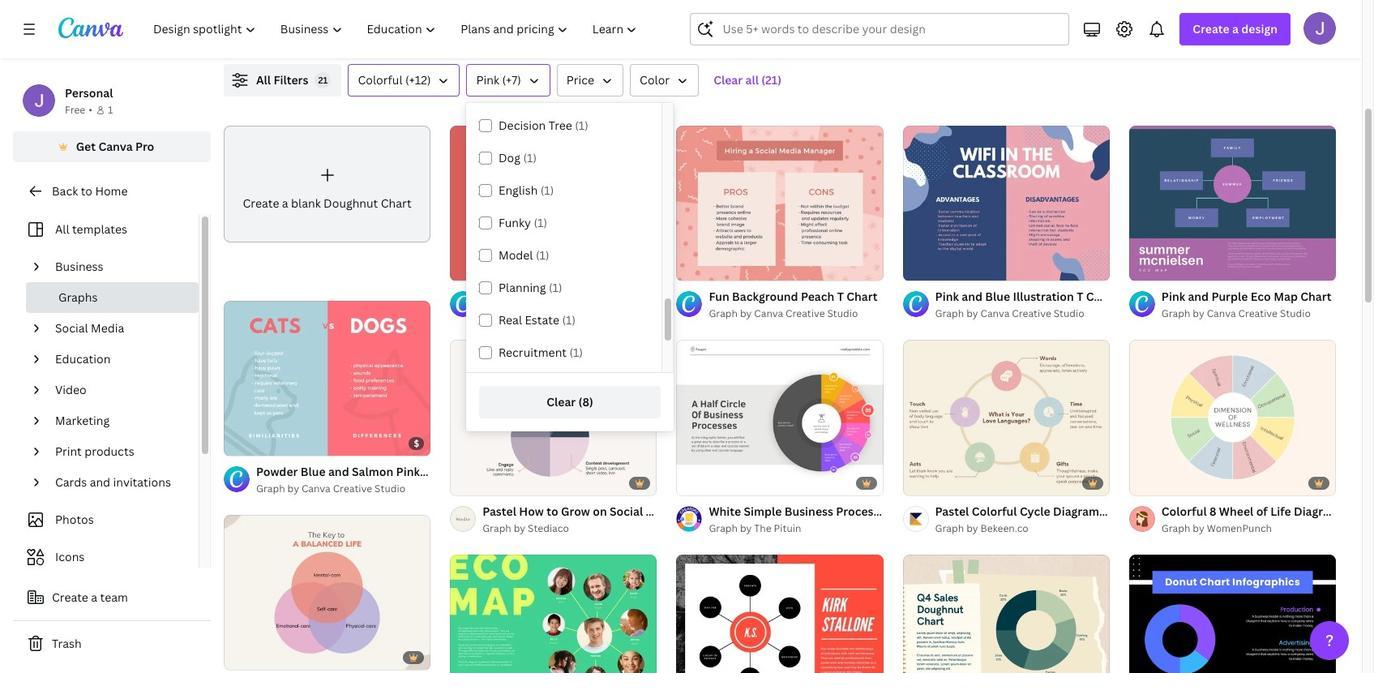 Task type: locate. For each thing, give the bounding box(es) containing it.
business up graphs
[[55, 259, 103, 274]]

create left the design
[[1193, 21, 1230, 36]]

0 horizontal spatial a
[[91, 590, 97, 605]]

graph by canva creative studio link down salmon in the left of the page
[[256, 481, 431, 497]]

t right peach
[[838, 289, 844, 304]]

canva left pro
[[98, 139, 133, 154]]

cards and invitations
[[55, 474, 171, 490]]

colorful (+12) button
[[348, 64, 460, 97]]

by inside colorful 8 wheel of life diagram graph graph by womenpunch
[[1193, 521, 1205, 535]]

1
[[108, 103, 113, 117]]

trash link
[[13, 628, 211, 660]]

business inside business link
[[55, 259, 103, 274]]

colorful left (+12) at the left of the page
[[358, 72, 403, 88]]

create a design
[[1193, 21, 1278, 36]]

0 horizontal spatial templates
[[72, 221, 127, 237]]

1 vertical spatial clear
[[547, 394, 576, 410]]

graph by canva creative studio link for yellow
[[483, 306, 632, 322]]

1 horizontal spatial blue
[[986, 289, 1011, 304]]

english
[[499, 182, 538, 198]]

by down pink and purple eco map chart link
[[1193, 307, 1205, 321]]

canva down the pink and blue illustration t chart link
[[981, 307, 1010, 321]]

graph by canva creative studio link down peach
[[709, 306, 878, 322]]

black and blue modern doughnut chart graph image
[[1130, 555, 1337, 673]]

by inside pastel colorful cycle diagram graph graph by bekeen.co
[[967, 521, 979, 535]]

creative down fun background peach t chart link
[[786, 307, 825, 321]]

8
[[1210, 503, 1217, 519]]

0 horizontal spatial diagram
[[1054, 503, 1100, 519]]

create
[[1193, 21, 1230, 36], [243, 195, 279, 211], [52, 590, 88, 605]]

1 vertical spatial create
[[243, 195, 279, 211]]

and left purple
[[1189, 289, 1209, 304]]

creative inside "red and yellow t chart graph by canva creative studio"
[[560, 307, 599, 321]]

video
[[55, 382, 86, 397]]

(1) right english
[[541, 182, 554, 198]]

creative inside pink and purple eco map chart graph by canva creative studio
[[1239, 307, 1278, 321]]

creative down red and yellow t chart link
[[560, 307, 599, 321]]

blue inside pink and blue illustration t chart graph by canva creative studio
[[986, 289, 1011, 304]]

t inside "red and yellow t chart graph by canva creative studio"
[[569, 289, 576, 304]]

get canva pro button
[[13, 131, 211, 162]]

pink for pink (+7)
[[476, 72, 500, 88]]

0 horizontal spatial business
[[55, 259, 103, 274]]

2 horizontal spatial colorful
[[1162, 503, 1207, 519]]

1 horizontal spatial colorful
[[972, 503, 1017, 519]]

chart inside "red and yellow t chart graph by canva creative studio"
[[578, 289, 609, 304]]

eco
[[1251, 289, 1272, 304]]

(+12)
[[405, 72, 431, 88]]

by left womenpunch
[[1193, 521, 1205, 535]]

(1) for funky (1)
[[534, 215, 547, 230]]

t right illustration
[[1077, 289, 1084, 304]]

graph by canva creative studio link for purple
[[1162, 306, 1332, 322]]

chart
[[381, 195, 412, 211], [578, 289, 609, 304], [847, 289, 878, 304], [1087, 289, 1118, 304], [1301, 289, 1332, 304], [432, 464, 463, 479]]

create a blank doughnut chart link
[[224, 126, 431, 242]]

all down back
[[55, 221, 69, 237]]

(1) right recruitment
[[570, 345, 583, 360]]

graph inside "powder blue and salmon pink t chart graph by canva creative studio"
[[256, 482, 285, 495]]

all filters
[[256, 72, 309, 88]]

(1) right tree
[[575, 118, 589, 133]]

clear inside button
[[547, 394, 576, 410]]

chart inside "powder blue and salmon pink t chart graph by canva creative studio"
[[432, 464, 463, 479]]

graph by canva creative studio link down illustration
[[936, 306, 1110, 322]]

blue
[[986, 289, 1011, 304], [301, 464, 326, 479]]

1 vertical spatial a
[[282, 195, 288, 211]]

by down pastel
[[967, 521, 979, 535]]

0 horizontal spatial clear
[[547, 394, 576, 410]]

2 vertical spatial a
[[91, 590, 97, 605]]

graph by womenpunch link
[[1162, 521, 1337, 537]]

create down icons
[[52, 590, 88, 605]]

clear left (8)
[[547, 394, 576, 410]]

36
[[224, 88, 238, 104]]

0 horizontal spatial all
[[55, 221, 69, 237]]

pink for pink and purple eco map chart graph by canva creative studio
[[1162, 289, 1186, 304]]

1 vertical spatial blue
[[301, 464, 326, 479]]

recruitment
[[499, 345, 567, 360]]

chart right doughnut at left top
[[381, 195, 412, 211]]

all templates
[[55, 221, 127, 237]]

and inside pink and purple eco map chart graph by canva creative studio
[[1189, 289, 1209, 304]]

2 diagram from the left
[[1294, 503, 1341, 519]]

clear
[[714, 72, 743, 88], [547, 394, 576, 410]]

blue right powder
[[301, 464, 326, 479]]

0 horizontal spatial colorful
[[358, 72, 403, 88]]

canva
[[98, 139, 133, 154], [528, 307, 557, 321], [754, 307, 784, 321], [981, 307, 1010, 321], [1207, 307, 1236, 321], [302, 482, 331, 495]]

canva down background
[[754, 307, 784, 321]]

by down powder
[[288, 482, 299, 495]]

0 horizontal spatial blue
[[301, 464, 326, 479]]

chart right yellow
[[578, 289, 609, 304]]

chart right map
[[1301, 289, 1332, 304]]

colorful inside the colorful (+12) button
[[358, 72, 403, 88]]

colorful left 8
[[1162, 503, 1207, 519]]

by inside white simple business process circle graph graph by the pituin
[[740, 521, 752, 535]]

invitations
[[113, 474, 171, 490]]

a left the design
[[1233, 21, 1239, 36]]

pro
[[135, 139, 154, 154]]

back to home
[[52, 183, 128, 199]]

icons
[[55, 549, 85, 564]]

business up graph by the pituin link
[[785, 503, 834, 519]]

a for design
[[1233, 21, 1239, 36]]

1 horizontal spatial diagram
[[1294, 503, 1341, 519]]

chart right salmon in the left of the page
[[432, 464, 463, 479]]

diagram inside colorful 8 wheel of life diagram graph graph by womenpunch
[[1294, 503, 1341, 519]]

1 vertical spatial all
[[55, 221, 69, 237]]

a left team
[[91, 590, 97, 605]]

cards
[[55, 474, 87, 490]]

pink and purple eco map chart image
[[1130, 126, 1337, 281]]

pink
[[476, 72, 500, 88], [936, 289, 959, 304], [1162, 289, 1186, 304], [396, 464, 420, 479]]

and left illustration
[[962, 289, 983, 304]]

and right the red
[[507, 289, 528, 304]]

red and yellow t chart graph by canva creative studio
[[483, 289, 632, 321]]

studio down illustration
[[1054, 307, 1085, 321]]

t
[[569, 289, 576, 304], [838, 289, 844, 304], [1077, 289, 1084, 304], [423, 464, 429, 479]]

and left salmon in the left of the page
[[328, 464, 349, 479]]

studio down red and yellow t chart link
[[601, 307, 632, 321]]

by down the pink and blue illustration t chart link
[[967, 307, 979, 321]]

2 horizontal spatial create
[[1193, 21, 1230, 36]]

(21)
[[762, 72, 782, 88]]

1 horizontal spatial business
[[785, 503, 834, 519]]

graph inside pink and purple eco map chart graph by canva creative studio
[[1162, 307, 1191, 321]]

and for pink and purple eco map chart
[[1189, 289, 1209, 304]]

1 horizontal spatial templates
[[241, 88, 296, 104]]

a left blank
[[282, 195, 288, 211]]

canva down purple
[[1207, 307, 1236, 321]]

team
[[100, 590, 128, 605]]

diagram right the life
[[1294, 503, 1341, 519]]

diagram inside pastel colorful cycle diagram graph graph by bekeen.co
[[1054, 503, 1100, 519]]

1 vertical spatial business
[[785, 503, 834, 519]]

(1) right model
[[536, 247, 549, 263]]

photos
[[55, 512, 94, 527]]

graph inside "red and yellow t chart graph by canva creative studio"
[[483, 307, 512, 321]]

by inside pink and blue illustration t chart graph by canva creative studio
[[967, 307, 979, 321]]

pink inside pink and blue illustration t chart graph by canva creative studio
[[936, 289, 959, 304]]

1 horizontal spatial clear
[[714, 72, 743, 88]]

by inside "powder blue and salmon pink t chart graph by canva creative studio"
[[288, 482, 299, 495]]

create a blank doughnut chart
[[243, 195, 412, 211]]

chart inside pink and blue illustration t chart graph by canva creative studio
[[1087, 289, 1118, 304]]

pink inside pink and purple eco map chart graph by canva creative studio
[[1162, 289, 1186, 304]]

1 horizontal spatial all
[[256, 72, 271, 88]]

pink and blue illustration t chart graph by canva creative studio
[[936, 289, 1118, 321]]

and right cards
[[90, 474, 110, 490]]

and inside pink and blue illustration t chart graph by canva creative studio
[[962, 289, 983, 304]]

$
[[414, 437, 419, 449]]

t right yellow
[[569, 289, 576, 304]]

colorful 8 wheel of life diagram graph link
[[1162, 503, 1375, 521]]

templates for 36 templates
[[241, 88, 296, 104]]

None search field
[[691, 13, 1070, 45]]

creative down eco at the top right of page
[[1239, 307, 1278, 321]]

a inside dropdown button
[[1233, 21, 1239, 36]]

top level navigation element
[[143, 13, 652, 45]]

graph by canva creative studio link down yellow
[[483, 306, 632, 322]]

chart right illustration
[[1087, 289, 1118, 304]]

colorful inside colorful 8 wheel of life diagram graph graph by womenpunch
[[1162, 503, 1207, 519]]

red black photo eco map chart image
[[677, 555, 884, 673]]

purple
[[1212, 289, 1249, 304]]

0 vertical spatial all
[[256, 72, 271, 88]]

1 vertical spatial templates
[[72, 221, 127, 237]]

all up 36 templates
[[256, 72, 271, 88]]

create inside button
[[52, 590, 88, 605]]

a inside button
[[91, 590, 97, 605]]

(1) right 'dog'
[[523, 150, 537, 165]]

white simple business process circle graph graph by the pituin
[[709, 503, 951, 535]]

studio down salmon in the left of the page
[[375, 482, 406, 495]]

a for blank
[[282, 195, 288, 211]]

studio inside pink and blue illustration t chart graph by canva creative studio
[[1054, 307, 1085, 321]]

pink inside button
[[476, 72, 500, 88]]

by down planning
[[514, 307, 526, 321]]

2 vertical spatial create
[[52, 590, 88, 605]]

0 vertical spatial templates
[[241, 88, 296, 104]]

colorful up bekeen.co
[[972, 503, 1017, 519]]

1 horizontal spatial a
[[282, 195, 288, 211]]

(1) for model (1)
[[536, 247, 549, 263]]

0 vertical spatial clear
[[714, 72, 743, 88]]

all
[[256, 72, 271, 88], [55, 221, 69, 237]]

price
[[567, 72, 595, 88]]

(1) right planning
[[549, 280, 562, 295]]

templates inside the all templates link
[[72, 221, 127, 237]]

canva down powder blue and salmon pink t chart link
[[302, 482, 331, 495]]

and inside "red and yellow t chart graph by canva creative studio"
[[507, 289, 528, 304]]

dog
[[499, 150, 521, 165]]

graph inside fun background peach t chart graph by canva creative studio
[[709, 307, 738, 321]]

pink and purple eco map chart link
[[1162, 288, 1332, 306]]

blank
[[291, 195, 321, 211]]

pink for pink and blue illustration t chart graph by canva creative studio
[[936, 289, 959, 304]]

21 filter options selected element
[[315, 72, 331, 88]]

studio
[[601, 307, 632, 321], [828, 307, 858, 321], [1054, 307, 1085, 321], [1281, 307, 1311, 321], [375, 482, 406, 495]]

create inside dropdown button
[[1193, 21, 1230, 36]]

studio down peach
[[828, 307, 858, 321]]

yellow
[[530, 289, 566, 304]]

print products
[[55, 444, 134, 459]]

templates down the back to home on the left of page
[[72, 221, 127, 237]]

and
[[507, 289, 528, 304], [962, 289, 983, 304], [1189, 289, 1209, 304], [328, 464, 349, 479], [90, 474, 110, 490]]

creative down powder blue and salmon pink t chart link
[[333, 482, 372, 495]]

by down background
[[740, 307, 752, 321]]

pituin
[[774, 521, 802, 535]]

trash
[[52, 636, 82, 651]]

0 horizontal spatial create
[[52, 590, 88, 605]]

canva down yellow
[[528, 307, 557, 321]]

by
[[514, 307, 526, 321], [740, 307, 752, 321], [967, 307, 979, 321], [1193, 307, 1205, 321], [288, 482, 299, 495], [514, 521, 526, 535], [740, 521, 752, 535], [967, 521, 979, 535], [1193, 521, 1205, 535]]

0 vertical spatial a
[[1233, 21, 1239, 36]]

2 horizontal spatial a
[[1233, 21, 1239, 36]]

1 horizontal spatial create
[[243, 195, 279, 211]]

create a team button
[[13, 582, 211, 614]]

real estate (1)
[[499, 312, 576, 328]]

graph by canva creative studio link for blue
[[936, 306, 1110, 322]]

fun
[[709, 289, 730, 304]]

video link
[[49, 375, 189, 406]]

1 diagram from the left
[[1054, 503, 1100, 519]]

diagram right cycle
[[1054, 503, 1100, 519]]

red
[[483, 289, 504, 304]]

the balanced life infographic venn diagram graph image
[[224, 515, 431, 670]]

clear all (21) button
[[706, 64, 790, 97]]

creative down the pink and blue illustration t chart link
[[1012, 307, 1052, 321]]

dog (1)
[[499, 150, 537, 165]]

(1) down red and yellow t chart link
[[562, 312, 576, 328]]

funky
[[499, 215, 531, 230]]

studio down map
[[1281, 307, 1311, 321]]

0 vertical spatial create
[[1193, 21, 1230, 36]]

chart right peach
[[847, 289, 878, 304]]

create for create a blank doughnut chart
[[243, 195, 279, 211]]

clear left all
[[714, 72, 743, 88]]

t right salmon in the left of the page
[[423, 464, 429, 479]]

clear (8) button
[[479, 386, 661, 418]]

templates down all filters
[[241, 88, 296, 104]]

0 vertical spatial business
[[55, 259, 103, 274]]

(+7)
[[502, 72, 521, 88]]

doughnut
[[324, 195, 378, 211]]

clear inside "button"
[[714, 72, 743, 88]]

graph by canva creative studio link down eco at the top right of page
[[1162, 306, 1332, 322]]

pastel how to grow on social media pie chart infographic graph image
[[450, 340, 657, 495]]

graph by stediaco link
[[483, 521, 657, 537]]

planning
[[499, 280, 546, 295]]

blue left illustration
[[986, 289, 1011, 304]]

create left blank
[[243, 195, 279, 211]]

0 vertical spatial blue
[[986, 289, 1011, 304]]

pastel colorful cycle diagram graph link
[[936, 503, 1136, 521]]

(1) right funky at top left
[[534, 215, 547, 230]]

by left the
[[740, 521, 752, 535]]

free
[[65, 103, 85, 117]]

media
[[91, 320, 124, 336]]

colorful
[[358, 72, 403, 88], [972, 503, 1017, 519], [1162, 503, 1207, 519]]

clear (8)
[[547, 394, 594, 410]]

(1) for dog (1)
[[523, 150, 537, 165]]



Task type: vqa. For each thing, say whether or not it's contained in the screenshot.
Marketing on the left bottom
yes



Task type: describe. For each thing, give the bounding box(es) containing it.
all for all filters
[[256, 72, 271, 88]]

clear all (21)
[[714, 72, 782, 88]]

jacob simon image
[[1304, 12, 1337, 45]]

white
[[709, 503, 741, 519]]

powder
[[256, 464, 298, 479]]

cards and invitations link
[[49, 467, 189, 498]]

tree
[[549, 118, 572, 133]]

map
[[1274, 289, 1298, 304]]

studio inside "powder blue and salmon pink t chart graph by canva creative studio"
[[375, 482, 406, 495]]

create a blank doughnut chart element
[[224, 126, 431, 242]]

chart inside pink and purple eco map chart graph by canva creative studio
[[1301, 289, 1332, 304]]

fun background peach t chart link
[[709, 288, 878, 306]]

create a team
[[52, 590, 128, 605]]

filters
[[274, 72, 309, 88]]

white simple business process circle graph image
[[677, 340, 884, 495]]

colorful inside pastel colorful cycle diagram graph graph by bekeen.co
[[972, 503, 1017, 519]]

powder blue and salmon pink t chart graph by canva creative studio
[[256, 464, 463, 495]]

pastel colorful cycle diagram graph graph by bekeen.co
[[936, 503, 1136, 535]]

graph inside pink and blue illustration t chart graph by canva creative studio
[[936, 307, 964, 321]]

all templates link
[[23, 214, 189, 245]]

a for team
[[91, 590, 97, 605]]

illustration
[[1013, 289, 1074, 304]]

studio inside fun background peach t chart graph by canva creative studio
[[828, 307, 858, 321]]

business inside white simple business process circle graph graph by the pituin
[[785, 503, 834, 519]]

21
[[318, 74, 328, 86]]

canva inside fun background peach t chart graph by canva creative studio
[[754, 307, 784, 321]]

graph by canva creative studio link for peach
[[709, 306, 878, 322]]

back
[[52, 183, 78, 199]]

colorful for colorful 8 wheel of life diagram graph graph by womenpunch
[[1162, 503, 1207, 519]]

back to home link
[[13, 175, 211, 208]]

canva inside "button"
[[98, 139, 133, 154]]

education link
[[49, 344, 189, 375]]

salmon
[[352, 464, 394, 479]]

model (1)
[[499, 247, 549, 263]]

marketing link
[[49, 406, 189, 436]]

pink and blue illustration t chart link
[[936, 288, 1118, 306]]

estate
[[525, 312, 560, 328]]

social
[[55, 320, 88, 336]]

price button
[[557, 64, 624, 97]]

clear for clear (8)
[[547, 394, 576, 410]]

yellow and mint green eco map chart image
[[450, 555, 657, 673]]

social media link
[[49, 313, 189, 344]]

decision
[[499, 118, 546, 133]]

colorful 8 wheel of life diagram graph image
[[1130, 340, 1337, 495]]

recruitment (1)
[[499, 345, 583, 360]]

(1) for planning (1)
[[549, 280, 562, 295]]

graph by bekeen.co link
[[936, 521, 1110, 537]]

pink (+7)
[[476, 72, 521, 88]]

templates for all templates
[[72, 221, 127, 237]]

(1) for english (1)
[[541, 182, 554, 198]]

by inside "red and yellow t chart graph by canva creative studio"
[[514, 307, 526, 321]]

print products link
[[49, 436, 189, 467]]

planning (1)
[[499, 280, 562, 295]]

funky (1)
[[499, 215, 547, 230]]

(1) for recruitment (1)
[[570, 345, 583, 360]]

print
[[55, 444, 82, 459]]

decision tree (1)
[[499, 118, 589, 133]]

process
[[836, 503, 880, 519]]

icons link
[[23, 542, 189, 573]]

wheel
[[1220, 503, 1254, 519]]

business link
[[49, 251, 189, 282]]

by left stediaco
[[514, 521, 526, 535]]

powder blue and salmon pink t chart image
[[224, 301, 431, 456]]

free •
[[65, 103, 92, 117]]

studio inside "red and yellow t chart graph by canva creative studio"
[[601, 307, 632, 321]]

graph by stediaco
[[483, 521, 569, 535]]

sage green beige sales doughnut chart image
[[903, 555, 1110, 673]]

creative inside pink and blue illustration t chart graph by canva creative studio
[[1012, 307, 1052, 321]]

t inside "powder blue and salmon pink t chart graph by canva creative studio"
[[423, 464, 429, 479]]

womenpunch
[[1207, 521, 1272, 535]]

blue inside "powder blue and salmon pink t chart graph by canva creative studio"
[[301, 464, 326, 479]]

life
[[1271, 503, 1292, 519]]

get
[[76, 139, 96, 154]]

studio inside pink and purple eco map chart graph by canva creative studio
[[1281, 307, 1311, 321]]

colorful 8 wheel of life diagram graph graph by womenpunch
[[1162, 503, 1375, 535]]

powder blue and salmon pink t chart link
[[256, 463, 463, 481]]

pastel colorful cycle diagram graph image
[[903, 340, 1110, 495]]

pink and purple eco map chart graph by canva creative studio
[[1162, 289, 1332, 321]]

white simple business process circle graph link
[[709, 503, 951, 521]]

and for red and yellow t chart
[[507, 289, 528, 304]]

red and yellow t chart link
[[483, 288, 632, 306]]

create for create a design
[[1193, 21, 1230, 36]]

graph by the pituin link
[[709, 521, 884, 537]]

canva inside "powder blue and salmon pink t chart graph by canva creative studio"
[[302, 482, 331, 495]]

graph by canva creative studio link for and
[[256, 481, 431, 497]]

t inside pink and blue illustration t chart graph by canva creative studio
[[1077, 289, 1084, 304]]

cycle
[[1020, 503, 1051, 519]]

create a design button
[[1180, 13, 1291, 45]]

products
[[85, 444, 134, 459]]

fun background peach t chart graph by canva creative studio
[[709, 289, 878, 321]]

fun background peach t chart image
[[677, 126, 884, 281]]

all
[[746, 72, 759, 88]]

clear for clear all (21)
[[714, 72, 743, 88]]

get canva pro
[[76, 139, 154, 154]]

pink and blue illustration t chart image
[[903, 126, 1110, 281]]

circle
[[882, 503, 914, 519]]

and inside "powder blue and salmon pink t chart graph by canva creative studio"
[[328, 464, 349, 479]]

english (1)
[[499, 182, 554, 198]]

and inside cards and invitations link
[[90, 474, 110, 490]]

t inside fun background peach t chart graph by canva creative studio
[[838, 289, 844, 304]]

canva inside "red and yellow t chart graph by canva creative studio"
[[528, 307, 557, 321]]

Search search field
[[723, 14, 1059, 45]]

canva inside pink and purple eco map chart graph by canva creative studio
[[1207, 307, 1236, 321]]

pink inside "powder blue and salmon pink t chart graph by canva creative studio"
[[396, 464, 420, 479]]

and for pink and blue illustration t chart
[[962, 289, 983, 304]]

personal
[[65, 85, 113, 101]]

colorful (+12)
[[358, 72, 431, 88]]

pink (+7) button
[[467, 64, 551, 97]]

•
[[89, 103, 92, 117]]

graphs
[[58, 290, 98, 305]]

marketing
[[55, 413, 110, 428]]

education
[[55, 351, 111, 367]]

all for all templates
[[55, 221, 69, 237]]

to
[[81, 183, 92, 199]]

creative inside fun background peach t chart graph by canva creative studio
[[786, 307, 825, 321]]

doughnut charts templates image
[[991, 0, 1337, 22]]

chart inside fun background peach t chart graph by canva creative studio
[[847, 289, 878, 304]]

by inside pink and purple eco map chart graph by canva creative studio
[[1193, 307, 1205, 321]]

canva inside pink and blue illustration t chart graph by canva creative studio
[[981, 307, 1010, 321]]

background
[[732, 289, 799, 304]]

red and yellow t chart image
[[450, 126, 657, 281]]

create for create a team
[[52, 590, 88, 605]]

social media
[[55, 320, 124, 336]]

creative inside "powder blue and salmon pink t chart graph by canva creative studio"
[[333, 482, 372, 495]]

colorful for colorful (+12)
[[358, 72, 403, 88]]

by inside fun background peach t chart graph by canva creative studio
[[740, 307, 752, 321]]

pastel
[[936, 503, 969, 519]]



